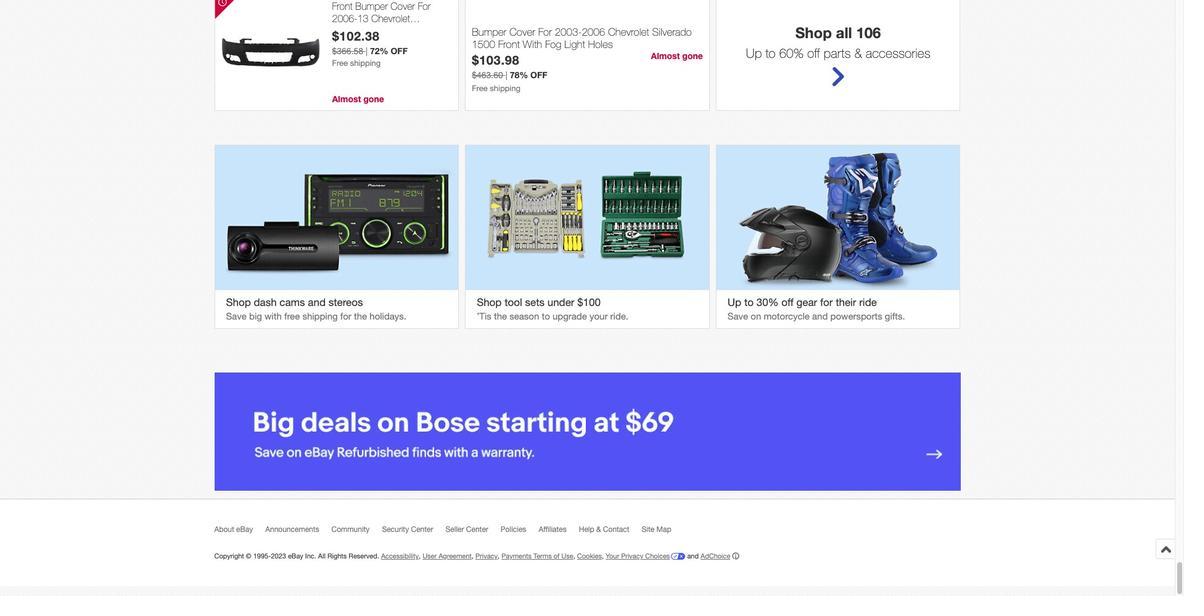 Task type: locate. For each thing, give the bounding box(es) containing it.
0 horizontal spatial free
[[332, 58, 348, 68]]

almost gone down $366.58
[[332, 94, 384, 104]]

0 vertical spatial gone
[[682, 51, 703, 61]]

1 horizontal spatial up
[[746, 46, 762, 61]]

center
[[411, 526, 433, 535], [466, 526, 488, 535]]

2 the from the left
[[494, 312, 507, 322]]

free down $463.60 on the top left of the page
[[472, 84, 488, 93]]

4 , from the left
[[573, 553, 575, 561]]

0 horizontal spatial shop
[[226, 297, 251, 309]]

1 vertical spatial free
[[472, 84, 488, 93]]

off inside 'shop all 106 up to 60% off parts & accessories'
[[807, 46, 820, 61]]

limited
[[332, 36, 361, 47]]

0 horizontal spatial gone
[[363, 94, 384, 104]]

almost gone
[[651, 51, 703, 61], [332, 94, 384, 104]]

shop up 'tis at bottom left
[[477, 297, 502, 309]]

1 horizontal spatial gone
[[682, 51, 703, 61]]

| inside $102.38 $366.58 | 72% off free shipping
[[366, 46, 368, 56]]

0 vertical spatial chevrolet
[[371, 13, 410, 24]]

1 vertical spatial almost
[[332, 94, 361, 104]]

shop up 60% at the right top of page
[[795, 24, 832, 42]]

policies link
[[501, 526, 539, 540]]

1 horizontal spatial chevrolet
[[608, 26, 649, 38]]

center right seller
[[466, 526, 488, 535]]

cover up 'with' at the top left of page
[[509, 26, 535, 38]]

cams
[[280, 297, 305, 309]]

off up motorcycle
[[782, 297, 794, 309]]

1 vertical spatial for
[[538, 26, 552, 38]]

| left '78%'
[[505, 70, 507, 80]]

1 vertical spatial bumper
[[472, 26, 506, 38]]

0 vertical spatial front
[[332, 1, 353, 12]]

cover inside bumper cover for 2003-2006 chevrolet silverado 1500 front with fog light holes $103.98 $463.60 | 78% off free shipping
[[509, 26, 535, 38]]

0 horizontal spatial &
[[596, 526, 601, 535]]

, left cookies link
[[573, 553, 575, 561]]

up to 30% off gear for their ride save on motorcycle and powersports gifts.
[[728, 297, 905, 322]]

gone down silverado
[[682, 51, 703, 61]]

bumper up 13
[[355, 1, 388, 12]]

1 horizontal spatial shipping
[[350, 58, 381, 68]]

0 horizontal spatial privacy
[[475, 553, 498, 561]]

1 the from the left
[[354, 312, 367, 322]]

the inside 'shop dash cams and stereos save big with free shipping for the holidays.'
[[354, 312, 367, 322]]

gone
[[682, 51, 703, 61], [363, 94, 384, 104]]

1 horizontal spatial bumper
[[472, 26, 506, 38]]

$366.58
[[332, 46, 363, 56]]

1 vertical spatial almost gone
[[332, 94, 384, 104]]

1 horizontal spatial for
[[820, 297, 833, 309]]

1 horizontal spatial &
[[854, 46, 862, 61]]

gone down the 72%
[[363, 94, 384, 104]]

1 vertical spatial cover
[[509, 26, 535, 38]]

bumper up 1500
[[472, 26, 506, 38]]

2 horizontal spatial shipping
[[490, 84, 520, 93]]

impala
[[401, 25, 428, 36]]

save left big
[[226, 312, 247, 322]]

for
[[820, 297, 833, 309], [340, 312, 351, 322]]

1 horizontal spatial front
[[498, 38, 520, 51]]

security center
[[382, 526, 433, 535]]

almost
[[651, 51, 680, 61], [332, 94, 361, 104]]

1 horizontal spatial the
[[494, 312, 507, 322]]

0 horizontal spatial cover
[[391, 1, 415, 12]]

2 vertical spatial to
[[542, 312, 550, 322]]

to left 60% at the right top of page
[[765, 46, 776, 61]]

$100
[[577, 297, 601, 309]]

shipping down the 72%
[[350, 58, 381, 68]]

0 vertical spatial to
[[765, 46, 776, 61]]

0 horizontal spatial |
[[366, 46, 368, 56]]

0 horizontal spatial up
[[728, 297, 741, 309]]

0 horizontal spatial ebay
[[236, 526, 253, 535]]

up left 30%
[[728, 297, 741, 309]]

almost down $366.58
[[332, 94, 361, 104]]

ebay left inc.
[[288, 553, 303, 561]]

almost gone down silverado
[[651, 51, 703, 61]]

, left user
[[419, 553, 421, 561]]

free down $366.58
[[332, 58, 348, 68]]

0 horizontal spatial chevrolet
[[371, 13, 410, 24]]

to
[[765, 46, 776, 61], [744, 297, 754, 309], [542, 312, 550, 322]]

center right security
[[411, 526, 433, 535]]

almost down silverado
[[651, 51, 680, 61]]

to inside up to 30% off gear for their ride save on motorcycle and powersports gifts.
[[744, 297, 754, 309]]

up left 60% at the right top of page
[[746, 46, 762, 61]]

cookies link
[[577, 553, 602, 561]]

and inside up to 30% off gear for their ride save on motorcycle and powersports gifts.
[[812, 312, 828, 322]]

1 vertical spatial chevrolet
[[608, 26, 649, 38]]

your
[[590, 312, 608, 322]]

community link
[[332, 526, 382, 540]]

for down stereos
[[340, 312, 351, 322]]

all
[[836, 24, 852, 42]]

2 horizontal spatial to
[[765, 46, 776, 61]]

chevrolet
[[371, 13, 410, 24], [608, 26, 649, 38]]

0 horizontal spatial bumper
[[355, 1, 388, 12]]

copyright © 1995-2023 ebay inc. all rights reserved. accessibility , user agreement , privacy , payments terms of use , cookies , your privacy choices
[[214, 553, 670, 561]]

1 center from the left
[[411, 526, 433, 535]]

0 vertical spatial bumper
[[355, 1, 388, 12]]

1 vertical spatial gone
[[363, 94, 384, 104]]

payments
[[501, 553, 532, 561]]

center for security center
[[411, 526, 433, 535]]

1 horizontal spatial |
[[505, 70, 507, 80]]

off inside $102.38 $366.58 | 72% off free shipping
[[391, 45, 408, 56]]

off right '78%'
[[530, 70, 547, 80]]

shipping down '78%'
[[490, 84, 520, 93]]

almost gone for $102.38
[[332, 94, 384, 104]]

under
[[547, 297, 574, 309]]

0 horizontal spatial shipping
[[302, 312, 338, 322]]

save
[[226, 312, 247, 322], [728, 312, 748, 322]]

front inside bumper cover for 2003-2006 chevrolet silverado 1500 front with fog light holes $103.98 $463.60 | 78% off free shipping
[[498, 38, 520, 51]]

ebay right about
[[236, 526, 253, 535]]

rights
[[327, 553, 347, 561]]

copyright
[[214, 553, 244, 561]]

1 horizontal spatial and
[[687, 553, 699, 561]]

1 horizontal spatial ebay
[[288, 553, 303, 561]]

1 horizontal spatial free
[[472, 84, 488, 93]]

shop inside 'shop dash cams and stereos save big with free shipping for the holidays.'
[[226, 297, 251, 309]]

0 horizontal spatial center
[[411, 526, 433, 535]]

1 vertical spatial |
[[505, 70, 507, 80]]

0 horizontal spatial save
[[226, 312, 247, 322]]

cookies
[[577, 553, 602, 561]]

2 horizontal spatial shop
[[795, 24, 832, 42]]

1 horizontal spatial almost
[[651, 51, 680, 61]]

off right 60% at the right top of page
[[807, 46, 820, 61]]

off
[[391, 45, 408, 56], [807, 46, 820, 61], [530, 70, 547, 80], [782, 297, 794, 309]]

for up fog
[[538, 26, 552, 38]]

help & contact link
[[579, 526, 642, 540]]

0 vertical spatial almost
[[651, 51, 680, 61]]

holidays.
[[370, 312, 406, 322]]

0 horizontal spatial to
[[542, 312, 550, 322]]

for left their
[[820, 297, 833, 309]]

cover inside front bumper cover for 2006-13 chevrolet impala/2014-16 impala limited primed
[[391, 1, 415, 12]]

1 vertical spatial for
[[340, 312, 351, 322]]

the right 'tis at bottom left
[[494, 312, 507, 322]]

bumper cover for 2003-2006 chevrolet silverado 1500 front with fog light holes link
[[472, 26, 703, 52]]

1 vertical spatial front
[[498, 38, 520, 51]]

, left payments
[[498, 553, 500, 561]]

2 center from the left
[[466, 526, 488, 535]]

1 horizontal spatial center
[[466, 526, 488, 535]]

up
[[746, 46, 762, 61], [728, 297, 741, 309]]

0 vertical spatial cover
[[391, 1, 415, 12]]

&
[[854, 46, 862, 61], [596, 526, 601, 535]]

shipping right free
[[302, 312, 338, 322]]

& right help
[[596, 526, 601, 535]]

shipping
[[350, 58, 381, 68], [490, 84, 520, 93], [302, 312, 338, 322]]

1 horizontal spatial to
[[744, 297, 754, 309]]

1 vertical spatial &
[[596, 526, 601, 535]]

1 vertical spatial to
[[744, 297, 754, 309]]

13
[[357, 13, 368, 24]]

privacy right your at the bottom of the page
[[621, 553, 643, 561]]

holes
[[588, 38, 613, 51]]

1 horizontal spatial save
[[728, 312, 748, 322]]

big deals on bose starting at $69 save on ebay refurbished finds with a warranty. image
[[214, 373, 960, 491]]

bumper
[[355, 1, 388, 12], [472, 26, 506, 38]]

0 vertical spatial for
[[418, 1, 431, 12]]

to up on
[[744, 297, 754, 309]]

shop inside 'shop all 106 up to 60% off parts & accessories'
[[795, 24, 832, 42]]

off right the 72%
[[391, 45, 408, 56]]

, left your at the bottom of the page
[[602, 553, 604, 561]]

with
[[523, 38, 542, 51]]

cover up "16"
[[391, 1, 415, 12]]

0 vertical spatial ebay
[[236, 526, 253, 535]]

,
[[419, 553, 421, 561], [472, 553, 474, 561], [498, 553, 500, 561], [573, 553, 575, 561], [602, 553, 604, 561]]

stereos
[[329, 297, 363, 309]]

privacy
[[475, 553, 498, 561], [621, 553, 643, 561]]

| left the 72%
[[366, 46, 368, 56]]

0 horizontal spatial almost gone
[[332, 94, 384, 104]]

chevrolet inside bumper cover for 2003-2006 chevrolet silverado 1500 front with fog light holes $103.98 $463.60 | 78% off free shipping
[[608, 26, 649, 38]]

0 horizontal spatial for
[[418, 1, 431, 12]]

0 horizontal spatial front
[[332, 1, 353, 12]]

and left adchoice
[[687, 553, 699, 561]]

0 vertical spatial &
[[854, 46, 862, 61]]

1 vertical spatial and
[[812, 312, 828, 322]]

0 horizontal spatial almost
[[332, 94, 361, 104]]

chevrolet up "16"
[[371, 13, 410, 24]]

0 vertical spatial up
[[746, 46, 762, 61]]

1 horizontal spatial cover
[[509, 26, 535, 38]]

front up the 2006-
[[332, 1, 353, 12]]

, left 'privacy' link
[[472, 553, 474, 561]]

for inside up to 30% off gear for their ride save on motorcycle and powersports gifts.
[[820, 297, 833, 309]]

0 horizontal spatial the
[[354, 312, 367, 322]]

shop inside shop tool sets under $100 'tis the season to upgrade your ride.
[[477, 297, 502, 309]]

0 vertical spatial |
[[366, 46, 368, 56]]

1 horizontal spatial shop
[[477, 297, 502, 309]]

1 horizontal spatial privacy
[[621, 553, 643, 561]]

ebay
[[236, 526, 253, 535], [288, 553, 303, 561]]

help
[[579, 526, 594, 535]]

seller center
[[446, 526, 488, 535]]

1 vertical spatial up
[[728, 297, 741, 309]]

'tis
[[477, 312, 491, 322]]

and inside 'shop dash cams and stereos save big with free shipping for the holidays.'
[[308, 297, 326, 309]]

2006
[[582, 26, 605, 38]]

0 vertical spatial and
[[308, 297, 326, 309]]

ebay inside about ebay link
[[236, 526, 253, 535]]

and down gear
[[812, 312, 828, 322]]

1 save from the left
[[226, 312, 247, 322]]

72%
[[370, 45, 388, 56]]

1 vertical spatial shipping
[[490, 84, 520, 93]]

0 vertical spatial shipping
[[350, 58, 381, 68]]

free inside bumper cover for 2003-2006 chevrolet silverado 1500 front with fog light holes $103.98 $463.60 | 78% off free shipping
[[472, 84, 488, 93]]

1 privacy from the left
[[475, 553, 498, 561]]

the inside shop tool sets under $100 'tis the season to upgrade your ride.
[[494, 312, 507, 322]]

shipping inside 'shop dash cams and stereos save big with free shipping for the holidays.'
[[302, 312, 338, 322]]

1 horizontal spatial for
[[538, 26, 552, 38]]

privacy down seller center link in the left bottom of the page
[[475, 553, 498, 561]]

chevrolet up holes
[[608, 26, 649, 38]]

gifts.
[[885, 312, 905, 322]]

inc.
[[305, 553, 316, 561]]

free
[[332, 58, 348, 68], [472, 84, 488, 93]]

silverado
[[652, 26, 692, 38]]

& right parts
[[854, 46, 862, 61]]

1 vertical spatial ebay
[[288, 553, 303, 561]]

shop
[[795, 24, 832, 42], [226, 297, 251, 309], [477, 297, 502, 309]]

up inside up to 30% off gear for their ride save on motorcycle and powersports gifts.
[[728, 297, 741, 309]]

shop up big
[[226, 297, 251, 309]]

save left on
[[728, 312, 748, 322]]

shop all 106 up to 60% off parts & accessories
[[746, 24, 930, 61]]

0 horizontal spatial and
[[308, 297, 326, 309]]

affiliates
[[539, 526, 567, 535]]

with
[[265, 312, 282, 322]]

ride.
[[610, 312, 628, 322]]

and
[[308, 297, 326, 309], [812, 312, 828, 322], [687, 553, 699, 561]]

for up impala on the top left of the page
[[418, 1, 431, 12]]

the down stereos
[[354, 312, 367, 322]]

1 horizontal spatial almost gone
[[651, 51, 703, 61]]

5 , from the left
[[602, 553, 604, 561]]

2 save from the left
[[728, 312, 748, 322]]

0 vertical spatial for
[[820, 297, 833, 309]]

site
[[642, 526, 654, 535]]

0 horizontal spatial for
[[340, 312, 351, 322]]

gone for $103.98
[[682, 51, 703, 61]]

2 vertical spatial shipping
[[302, 312, 338, 322]]

0 vertical spatial almost gone
[[651, 51, 703, 61]]

bumper inside bumper cover for 2003-2006 chevrolet silverado 1500 front with fog light holes $103.98 $463.60 | 78% off free shipping
[[472, 26, 506, 38]]

front up $103.98
[[498, 38, 520, 51]]

2 horizontal spatial and
[[812, 312, 828, 322]]

and right cams
[[308, 297, 326, 309]]

for
[[418, 1, 431, 12], [538, 26, 552, 38]]

to down sets
[[542, 312, 550, 322]]

0 vertical spatial free
[[332, 58, 348, 68]]

gone for $102.38
[[363, 94, 384, 104]]



Task type: describe. For each thing, give the bounding box(es) containing it.
shipping inside $102.38 $366.58 | 72% off free shipping
[[350, 58, 381, 68]]

site map link
[[642, 526, 684, 540]]

106
[[856, 24, 881, 42]]

2006-
[[332, 13, 358, 24]]

$102.38
[[332, 28, 380, 43]]

almost for $102.38
[[332, 94, 361, 104]]

your
[[606, 553, 619, 561]]

security center link
[[382, 526, 446, 540]]

2 vertical spatial and
[[687, 553, 699, 561]]

adchoice link
[[701, 553, 740, 561]]

policies
[[501, 526, 526, 535]]

to inside 'shop all 106 up to 60% off parts & accessories'
[[765, 46, 776, 61]]

2 privacy from the left
[[621, 553, 643, 561]]

free
[[284, 312, 300, 322]]

for inside front bumper cover for 2006-13 chevrolet impala/2014-16 impala limited primed
[[418, 1, 431, 12]]

shop dash cams and stereos save big with free shipping for the holidays.
[[226, 297, 406, 322]]

front bumper cover for 2006-13 chevrolet impala/2014-16 impala limited primed link
[[332, 1, 452, 47]]

$463.60
[[472, 70, 503, 80]]

accessibility link
[[381, 553, 419, 561]]

up inside 'shop all 106 up to 60% off parts & accessories'
[[746, 46, 762, 61]]

upgrade
[[553, 312, 587, 322]]

privacy link
[[475, 553, 498, 561]]

powersports
[[830, 312, 882, 322]]

shop for dash
[[226, 297, 251, 309]]

community
[[332, 526, 370, 535]]

3 , from the left
[[498, 553, 500, 561]]

use
[[561, 553, 573, 561]]

30%
[[756, 297, 779, 309]]

78%
[[510, 70, 528, 80]]

gear
[[796, 297, 817, 309]]

parts
[[824, 46, 851, 61]]

and adchoice
[[685, 553, 730, 561]]

sets
[[525, 297, 545, 309]]

front inside front bumper cover for 2006-13 chevrolet impala/2014-16 impala limited primed
[[332, 1, 353, 12]]

off inside bumper cover for 2003-2006 chevrolet silverado 1500 front with fog light holes $103.98 $463.60 | 78% off free shipping
[[530, 70, 547, 80]]

about
[[214, 526, 234, 535]]

light
[[564, 38, 585, 51]]

adchoice
[[701, 553, 730, 561]]

off inside up to 30% off gear for their ride save on motorcycle and powersports gifts.
[[782, 297, 794, 309]]

about ebay link
[[214, 526, 265, 540]]

dash
[[254, 297, 277, 309]]

of
[[554, 553, 560, 561]]

bumper cover for 2003-2006 chevrolet silverado 1500 front with fog light holes $103.98 $463.60 | 78% off free shipping
[[472, 26, 692, 93]]

save inside 'shop dash cams and stereos save big with free shipping for the holidays.'
[[226, 312, 247, 322]]

almost for $103.98
[[651, 51, 680, 61]]

help & contact
[[579, 526, 629, 535]]

your privacy choices link
[[606, 553, 685, 561]]

$103.98
[[472, 52, 519, 67]]

accessories
[[866, 46, 930, 61]]

1500
[[472, 38, 495, 51]]

map
[[656, 526, 671, 535]]

for inside 'shop dash cams and stereos save big with free shipping for the holidays.'
[[340, 312, 351, 322]]

almost gone for $103.98
[[651, 51, 703, 61]]

payments terms of use link
[[501, 553, 573, 561]]

ride
[[859, 297, 877, 309]]

chevrolet inside front bumper cover for 2006-13 chevrolet impala/2014-16 impala limited primed
[[371, 13, 410, 24]]

shop tool sets under $100 'tis the season to upgrade your ride.
[[477, 297, 628, 322]]

about ebay
[[214, 526, 253, 535]]

shop for tool
[[477, 297, 502, 309]]

affiliates link
[[539, 526, 579, 540]]

announcements
[[265, 526, 319, 535]]

shop for all
[[795, 24, 832, 42]]

2003-
[[555, 26, 582, 38]]

60%
[[779, 46, 804, 61]]

save inside up to 30% off gear for their ride save on motorcycle and powersports gifts.
[[728, 312, 748, 322]]

contact
[[603, 526, 629, 535]]

2 , from the left
[[472, 553, 474, 561]]

| inside bumper cover for 2003-2006 chevrolet silverado 1500 front with fog light holes $103.98 $463.60 | 78% off free shipping
[[505, 70, 507, 80]]

terms
[[533, 553, 552, 561]]

2023
[[271, 553, 286, 561]]

announcements link
[[265, 526, 332, 540]]

front bumper cover for 2006-13 chevrolet impala/2014-16 impala limited primed
[[332, 1, 431, 47]]

user
[[423, 553, 437, 561]]

motorcycle
[[764, 312, 810, 322]]

& inside 'shop all 106 up to 60% off parts & accessories'
[[854, 46, 862, 61]]

tool
[[505, 297, 522, 309]]

site map
[[642, 526, 671, 535]]

reserved.
[[349, 553, 379, 561]]

seller center link
[[446, 526, 501, 540]]

their
[[836, 297, 856, 309]]

center for seller center
[[466, 526, 488, 535]]

accessibility
[[381, 553, 419, 561]]

user agreement link
[[423, 553, 472, 561]]

security
[[382, 526, 409, 535]]

for inside bumper cover for 2003-2006 chevrolet silverado 1500 front with fog light holes $103.98 $463.60 | 78% off free shipping
[[538, 26, 552, 38]]

1995-
[[253, 553, 271, 561]]

primed
[[364, 36, 392, 47]]

on
[[751, 312, 761, 322]]

16
[[387, 25, 398, 36]]

1 , from the left
[[419, 553, 421, 561]]

free inside $102.38 $366.58 | 72% off free shipping
[[332, 58, 348, 68]]

shipping inside bumper cover for 2003-2006 chevrolet silverado 1500 front with fog light holes $103.98 $463.60 | 78% off free shipping
[[490, 84, 520, 93]]

agreement
[[439, 553, 472, 561]]

fog
[[545, 38, 561, 51]]

bumper inside front bumper cover for 2006-13 chevrolet impala/2014-16 impala limited primed
[[355, 1, 388, 12]]

to inside shop tool sets under $100 'tis the season to upgrade your ride.
[[542, 312, 550, 322]]

$102.38 $366.58 | 72% off free shipping
[[332, 28, 408, 68]]



Task type: vqa. For each thing, say whether or not it's contained in the screenshot.
bottommost Seller with a 100% positive feedback text field
no



